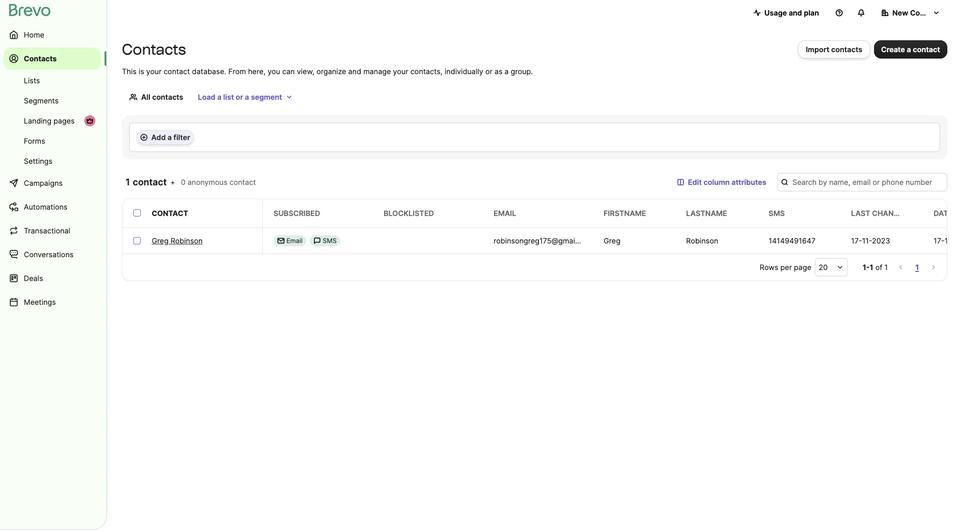 Task type: describe. For each thing, give the bounding box(es) containing it.
2 your from the left
[[393, 67, 408, 76]]

here,
[[248, 67, 266, 76]]

a right list at the left of the page
[[245, 93, 249, 102]]

date ad
[[934, 209, 962, 218]]

campaigns
[[24, 179, 63, 188]]

group.
[[511, 67, 533, 76]]

automations link
[[4, 196, 101, 218]]

organize
[[316, 67, 346, 76]]

usage
[[764, 8, 787, 17]]

conversations
[[24, 250, 74, 259]]

a for create a contact
[[907, 45, 911, 54]]

database.
[[192, 67, 226, 76]]

contact
[[152, 209, 188, 218]]

1-
[[863, 263, 870, 272]]

1-1 of 1
[[863, 263, 888, 272]]

home link
[[4, 24, 101, 46]]

create a contact
[[881, 45, 940, 54]]

segments
[[24, 96, 59, 105]]

create a contact button
[[874, 40, 947, 59]]

edit
[[688, 178, 702, 187]]

lists
[[24, 76, 40, 85]]

20 button
[[815, 258, 848, 277]]

1 horizontal spatial 20
[[955, 236, 962, 246]]

view,
[[297, 67, 314, 76]]

1 robinson from the left
[[171, 236, 203, 246]]

edit column attributes button
[[670, 173, 774, 192]]

Search by name, email or phone number search field
[[777, 173, 947, 192]]

conversations link
[[4, 244, 101, 266]]

greg for greg
[[604, 236, 620, 246]]

import contacts
[[806, 45, 862, 54]]

load a list or a segment button
[[191, 88, 300, 106]]

1 your from the left
[[146, 67, 162, 76]]

per
[[780, 263, 792, 272]]

attributes
[[732, 178, 766, 187]]

2023
[[872, 236, 890, 246]]

deals link
[[4, 268, 101, 290]]

meetings link
[[4, 291, 101, 313]]

home
[[24, 30, 44, 39]]

left___c25ys image for email
[[277, 237, 285, 245]]

1 button
[[914, 261, 921, 274]]

2 robinson from the left
[[686, 236, 718, 246]]

11- for 2023
[[862, 236, 872, 246]]

contact inside '1 contact + 0 anonymous contact'
[[230, 178, 256, 187]]

edit column attributes
[[688, 178, 766, 187]]

20 inside popup button
[[819, 263, 828, 272]]

or inside 'button'
[[236, 93, 243, 102]]

all
[[141, 93, 150, 102]]

page
[[794, 263, 811, 272]]

usage and plan
[[764, 8, 819, 17]]

landing pages
[[24, 116, 75, 126]]

import contacts button
[[798, 40, 870, 59]]

segment
[[251, 93, 282, 102]]

contacts link
[[4, 48, 101, 70]]

rows per page
[[760, 263, 811, 272]]

as
[[494, 67, 502, 76]]

meetings
[[24, 298, 56, 307]]

greg for greg robinson
[[152, 236, 168, 246]]

settings link
[[4, 152, 101, 170]]

campaigns link
[[4, 172, 101, 194]]

contact inside button
[[913, 45, 940, 54]]

last changed
[[851, 209, 909, 218]]

contacts,
[[410, 67, 443, 76]]

ad
[[954, 209, 962, 218]]

and inside button
[[789, 8, 802, 17]]

1 contact + 0 anonymous contact
[[126, 177, 256, 188]]

segments link
[[4, 92, 101, 110]]

is
[[139, 67, 144, 76]]

add
[[151, 133, 166, 142]]

transactional
[[24, 226, 70, 236]]

deals
[[24, 274, 43, 283]]

can
[[282, 67, 295, 76]]

new company button
[[874, 4, 947, 22]]



Task type: vqa. For each thing, say whether or not it's contained in the screenshot.
http://your-domain.com text box
no



Task type: locate. For each thing, give the bounding box(es) containing it.
robinson
[[171, 236, 203, 246], [686, 236, 718, 246]]

your right is
[[146, 67, 162, 76]]

a right create
[[907, 45, 911, 54]]

and
[[789, 8, 802, 17], [348, 67, 361, 76]]

1 left___c25ys image from the left
[[277, 237, 285, 245]]

0 horizontal spatial sms
[[323, 237, 337, 245]]

greg robinson link
[[152, 236, 203, 247]]

17-
[[851, 236, 862, 246], [934, 236, 945, 246]]

1 horizontal spatial greg
[[604, 236, 620, 246]]

1 greg from the left
[[152, 236, 168, 246]]

2 11- from the left
[[945, 236, 955, 246]]

a for add a filter
[[167, 133, 172, 142]]

settings
[[24, 157, 52, 166]]

a right 'add'
[[167, 133, 172, 142]]

1 inside button
[[915, 263, 919, 272]]

left___c25ys image left email
[[277, 237, 285, 245]]

1
[[126, 177, 130, 188], [870, 263, 873, 272], [884, 263, 888, 272], [915, 263, 919, 272]]

17- left 2023 on the top of the page
[[851, 236, 862, 246]]

this is your contact database. from here, you can view, organize and manage your contacts, individually or as a group.
[[122, 67, 533, 76]]

a inside 'button'
[[167, 133, 172, 142]]

robinson down the lastname
[[686, 236, 718, 246]]

greg down the firstname
[[604, 236, 620, 246]]

1 horizontal spatial 17-
[[934, 236, 945, 246]]

0 horizontal spatial left___c25ys image
[[277, 237, 285, 245]]

a left list at the left of the page
[[217, 93, 221, 102]]

changed
[[872, 209, 909, 218]]

contacts right import
[[831, 45, 862, 54]]

anonymous
[[188, 178, 227, 187]]

17- for 17-11-2023
[[851, 236, 862, 246]]

0 horizontal spatial greg
[[152, 236, 168, 246]]

17-11-20
[[934, 236, 962, 246]]

1 17- from the left
[[851, 236, 862, 246]]

of
[[875, 263, 882, 272]]

1 horizontal spatial and
[[789, 8, 802, 17]]

0 vertical spatial contacts
[[831, 45, 862, 54]]

1 11- from the left
[[862, 236, 872, 246]]

create
[[881, 45, 905, 54]]

20 right the page
[[819, 263, 828, 272]]

sms right email
[[323, 237, 337, 245]]

contact left +
[[133, 177, 167, 188]]

robinsongreg175@gmail.com
[[494, 236, 594, 246]]

left___c25ys image
[[277, 237, 285, 245], [314, 237, 321, 245]]

contacts
[[122, 41, 186, 58], [24, 54, 57, 63]]

contacts up lists at the top left
[[24, 54, 57, 63]]

manage
[[363, 67, 391, 76]]

1 vertical spatial or
[[236, 93, 243, 102]]

date
[[934, 209, 953, 218]]

contacts
[[831, 45, 862, 54], [152, 93, 183, 102]]

transactional link
[[4, 220, 101, 242]]

11-
[[862, 236, 872, 246], [945, 236, 955, 246]]

greg down contact
[[152, 236, 168, 246]]

load a list or a segment
[[198, 93, 282, 102]]

new
[[892, 8, 908, 17]]

forms
[[24, 137, 45, 146]]

or left the as
[[485, 67, 492, 76]]

left___c25ys image right email
[[314, 237, 321, 245]]

left___c25ys image for sms
[[314, 237, 321, 245]]

sms
[[769, 209, 785, 218], [323, 237, 337, 245]]

1 vertical spatial contacts
[[152, 93, 183, 102]]

0 horizontal spatial your
[[146, 67, 162, 76]]

or right list at the left of the page
[[236, 93, 243, 102]]

2 17- from the left
[[934, 236, 945, 246]]

contact right create
[[913, 45, 940, 54]]

1 horizontal spatial left___c25ys image
[[314, 237, 321, 245]]

blocklisted
[[384, 209, 434, 218]]

0 vertical spatial and
[[789, 8, 802, 17]]

contacts inside button
[[831, 45, 862, 54]]

0 horizontal spatial contacts
[[152, 93, 183, 102]]

forms link
[[4, 132, 101, 150]]

0 vertical spatial sms
[[769, 209, 785, 218]]

landing
[[24, 116, 51, 126]]

contacts right the all
[[152, 93, 183, 102]]

contact up all contacts
[[164, 67, 190, 76]]

import
[[806, 45, 829, 54]]

1 vertical spatial sms
[[323, 237, 337, 245]]

column
[[704, 178, 730, 187]]

filter
[[174, 133, 190, 142]]

a
[[907, 45, 911, 54], [505, 67, 509, 76], [217, 93, 221, 102], [245, 93, 249, 102], [167, 133, 172, 142]]

+
[[170, 178, 175, 187]]

17- for 17-11-20
[[934, 236, 945, 246]]

0 horizontal spatial 11-
[[862, 236, 872, 246]]

17- down date at the right top
[[934, 236, 945, 246]]

or
[[485, 67, 492, 76], [236, 93, 243, 102]]

1 horizontal spatial or
[[485, 67, 492, 76]]

11- for 20
[[945, 236, 955, 246]]

usage and plan button
[[746, 4, 826, 22]]

2 left___c25ys image from the left
[[314, 237, 321, 245]]

1 horizontal spatial contacts
[[831, 45, 862, 54]]

and left plan
[[789, 8, 802, 17]]

sms up 14149491647
[[769, 209, 785, 218]]

individually
[[445, 67, 483, 76]]

new company
[[892, 8, 944, 17]]

greg robinson
[[152, 236, 203, 246]]

last
[[851, 209, 870, 218]]

pages
[[53, 116, 75, 126]]

email
[[286, 237, 303, 245]]

contacts for import contacts
[[831, 45, 862, 54]]

left___rvooi image
[[86, 117, 93, 125]]

1 horizontal spatial 11-
[[945, 236, 955, 246]]

company
[[910, 8, 944, 17]]

robinson down contact
[[171, 236, 203, 246]]

0 horizontal spatial 17-
[[851, 236, 862, 246]]

20 down ad
[[955, 236, 962, 246]]

contact right anonymous
[[230, 178, 256, 187]]

add a filter
[[151, 133, 190, 142]]

0 vertical spatial or
[[485, 67, 492, 76]]

your
[[146, 67, 162, 76], [393, 67, 408, 76]]

all contacts
[[141, 93, 183, 102]]

0 horizontal spatial and
[[348, 67, 361, 76]]

automations
[[24, 203, 67, 212]]

0 horizontal spatial or
[[236, 93, 243, 102]]

you
[[268, 67, 280, 76]]

landing pages link
[[4, 112, 101, 130]]

contact
[[913, 45, 940, 54], [164, 67, 190, 76], [133, 177, 167, 188], [230, 178, 256, 187]]

11- up 1- on the right of the page
[[862, 236, 872, 246]]

contacts for all contacts
[[152, 93, 183, 102]]

list
[[223, 93, 234, 102]]

lists link
[[4, 71, 101, 90]]

lastname
[[686, 209, 727, 218]]

1 horizontal spatial robinson
[[686, 236, 718, 246]]

20
[[955, 236, 962, 246], [819, 263, 828, 272]]

rows
[[760, 263, 778, 272]]

plan
[[804, 8, 819, 17]]

greg
[[152, 236, 168, 246], [604, 236, 620, 246]]

a inside button
[[907, 45, 911, 54]]

subscribed
[[274, 209, 320, 218]]

firstname
[[604, 209, 646, 218]]

0 horizontal spatial robinson
[[171, 236, 203, 246]]

0 vertical spatial 20
[[955, 236, 962, 246]]

and left manage
[[348, 67, 361, 76]]

contacts up is
[[122, 41, 186, 58]]

2 greg from the left
[[604, 236, 620, 246]]

17-11-2023
[[851, 236, 890, 246]]

from
[[228, 67, 246, 76]]

1 vertical spatial 20
[[819, 263, 828, 272]]

0 horizontal spatial 20
[[819, 263, 828, 272]]

1 vertical spatial and
[[348, 67, 361, 76]]

add a filter button
[[137, 130, 194, 145]]

0 horizontal spatial contacts
[[24, 54, 57, 63]]

1 horizontal spatial sms
[[769, 209, 785, 218]]

a right the as
[[505, 67, 509, 76]]

14149491647
[[769, 236, 815, 246]]

1 horizontal spatial your
[[393, 67, 408, 76]]

email
[[494, 209, 516, 218]]

this
[[122, 67, 137, 76]]

1 horizontal spatial contacts
[[122, 41, 186, 58]]

a for load a list or a segment
[[217, 93, 221, 102]]

11- down date ad
[[945, 236, 955, 246]]

0
[[181, 178, 186, 187]]

load
[[198, 93, 215, 102]]

your right manage
[[393, 67, 408, 76]]



